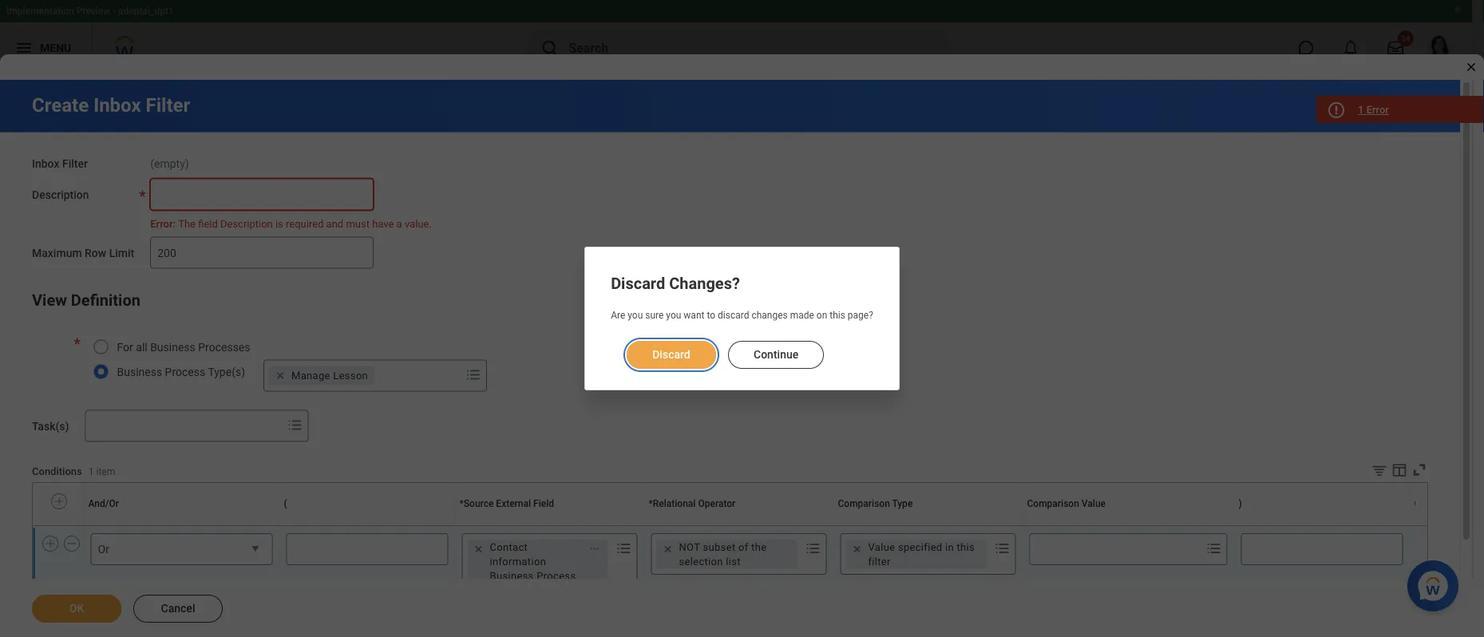 Task type: describe. For each thing, give the bounding box(es) containing it.
Search field
[[1030, 535, 1200, 563]]

select to filter grid data image
[[1371, 462, 1388, 479]]

create
[[32, 94, 89, 117]]

create inbox filter
[[32, 94, 190, 117]]

1 inside 1 error button
[[1358, 104, 1364, 116]]

business process type(s)
[[117, 366, 245, 379]]

search image
[[540, 38, 559, 57]]

x small image for not
[[660, 541, 676, 557]]

0 horizontal spatial description
[[32, 188, 89, 201]]

1 horizontal spatial filter
[[146, 94, 190, 117]]

of
[[739, 541, 749, 553]]

1 error
[[1358, 104, 1389, 116]]

all
[[136, 341, 147, 354]]

external
[[496, 498, 531, 510]]

prompts image for manage lesson
[[464, 365, 483, 385]]

changes
[[752, 310, 788, 321]]

implementation
[[6, 6, 74, 17]]

comparison type
[[838, 498, 913, 510]]

0 horizontal spatial inbox
[[32, 157, 59, 170]]

inbox large image
[[1388, 40, 1404, 56]]

selection
[[679, 555, 723, 567]]

view definition
[[32, 291, 140, 310]]

toolbar inside the view definition group
[[1359, 461, 1428, 482]]

x small image for manage
[[272, 368, 288, 384]]

prompts image
[[804, 539, 823, 558]]

view definition button
[[32, 291, 140, 310]]

changes?
[[669, 274, 740, 293]]

close environment banner image
[[1453, 5, 1463, 14]]

notifications large image
[[1343, 40, 1359, 56]]

task(s)
[[32, 420, 69, 433]]

error
[[1367, 104, 1389, 116]]

field
[[198, 217, 218, 229]]

Task(s) field
[[86, 412, 282, 440]]

value specified in this filter
[[868, 541, 975, 567]]

operator
[[698, 498, 736, 510]]

information
[[490, 555, 546, 567]]

maximum
[[32, 246, 82, 260]]

are
[[611, 310, 625, 321]]

field
[[533, 498, 554, 510]]

continue button
[[728, 341, 824, 369]]

plus image
[[45, 536, 56, 551]]

business for contact
[[490, 569, 534, 581]]

conditions 1 item
[[32, 465, 115, 477]]

row element
[[33, 483, 1456, 526]]

and/or
[[88, 498, 119, 510]]

processes
[[198, 341, 250, 354]]

error:
[[150, 217, 176, 229]]

maximum row limit
[[32, 246, 134, 260]]

limit
[[109, 246, 134, 260]]

plus image
[[53, 494, 64, 509]]

contact information business process element
[[490, 540, 580, 583]]

order
[[1414, 498, 1438, 510]]

want
[[684, 310, 705, 321]]

comparison for comparison value
[[1027, 498, 1079, 510]]

continue
[[754, 348, 799, 361]]

1 inside conditions 1 item
[[88, 466, 94, 477]]

comparison value
[[1027, 498, 1106, 510]]

* relational operator
[[649, 498, 736, 510]]

1 vertical spatial business
[[117, 366, 162, 379]]

preview
[[76, 6, 110, 17]]

made
[[790, 310, 814, 321]]

create inbox filter main content
[[0, 80, 1484, 637]]

conditions
[[32, 465, 82, 477]]

fullscreen image
[[1411, 461, 1428, 479]]

Description text field
[[150, 178, 374, 210]]

prompts image for contact information business process
[[614, 539, 634, 558]]

create inbox filter dialog
[[0, 0, 1484, 637]]

discard
[[718, 310, 749, 321]]

view definition group
[[32, 288, 1456, 606]]

filter
[[868, 555, 891, 567]]

have
[[372, 217, 394, 229]]

discard changes?
[[611, 274, 740, 293]]

* for relational
[[649, 498, 653, 510]]

(
[[284, 498, 287, 510]]

workday assistant region
[[1408, 554, 1465, 612]]

close create inbox filter image
[[1465, 61, 1478, 73]]

list
[[726, 555, 741, 567]]

in
[[945, 541, 954, 553]]

* for source
[[460, 498, 464, 510]]

view
[[32, 291, 67, 310]]

subset
[[703, 541, 736, 553]]

lesson
[[333, 370, 368, 382]]

discard for discard
[[653, 348, 691, 361]]



Task type: locate. For each thing, give the bounding box(es) containing it.
not subset of the selection list, press delete to clear value. option
[[657, 540, 797, 568]]

0 vertical spatial filter
[[146, 94, 190, 117]]

business
[[150, 341, 195, 354], [117, 366, 162, 379], [490, 569, 534, 581]]

2 comparison from the left
[[1027, 498, 1079, 510]]

0 vertical spatial business
[[150, 341, 195, 354]]

discard down sure
[[653, 348, 691, 361]]

type
[[892, 498, 913, 510]]

business up "business process type(s)"
[[150, 341, 195, 354]]

are you sure you want to discard changes made on this page?
[[611, 310, 873, 321]]

this right in
[[957, 541, 975, 553]]

1 horizontal spatial this
[[957, 541, 975, 553]]

on
[[817, 310, 827, 321]]

this inside value specified in this filter
[[957, 541, 975, 553]]

value.
[[405, 217, 432, 229]]

Maximum Row Limit text field
[[150, 237, 374, 269]]

1 vertical spatial value
[[868, 541, 895, 553]]

relational
[[653, 498, 696, 510]]

value up filter
[[868, 541, 895, 553]]

1 comparison from the left
[[838, 498, 890, 510]]

filter
[[146, 94, 190, 117], [62, 157, 88, 170]]

1 left error
[[1358, 104, 1364, 116]]

1 * from the left
[[460, 498, 464, 510]]

discard button
[[627, 341, 716, 369]]

discard inside discard button
[[653, 348, 691, 361]]

0 vertical spatial this
[[830, 310, 845, 321]]

2 you from the left
[[666, 310, 681, 321]]

1 vertical spatial description
[[220, 217, 273, 229]]

x small image inside the manage lesson, press delete to clear value. option
[[272, 368, 288, 384]]

0 vertical spatial x small image
[[272, 368, 288, 384]]

business down information on the left bottom of the page
[[490, 569, 534, 581]]

must
[[346, 217, 370, 229]]

-
[[113, 6, 116, 17]]

required
[[286, 217, 324, 229]]

* left operator
[[649, 498, 653, 510]]

1 x small image from the left
[[471, 541, 487, 557]]

contact information business process
[[490, 541, 576, 581]]

None text field
[[286, 533, 448, 565], [1241, 533, 1403, 565], [286, 533, 448, 565], [1241, 533, 1403, 565]]

x small image left manage at bottom left
[[272, 368, 288, 384]]

a
[[397, 217, 402, 229]]

x small image left not
[[660, 541, 676, 557]]

region
[[611, 328, 873, 371]]

business inside contact information business process
[[490, 569, 534, 581]]

implementation preview -   adeptai_dpt1 banner
[[0, 0, 1472, 73]]

1 left the item
[[88, 466, 94, 477]]

1 horizontal spatial description
[[220, 217, 273, 229]]

0 horizontal spatial value
[[868, 541, 895, 553]]

filter up '(empty)'
[[146, 94, 190, 117]]

1 horizontal spatial x small image
[[660, 541, 676, 557]]

discard up sure
[[611, 274, 665, 293]]

x small image inside value specified in this filter, press delete to clear value. option
[[849, 541, 865, 557]]

(empty)
[[150, 157, 189, 170]]

page?
[[848, 310, 873, 321]]

adeptai_dpt1
[[118, 6, 174, 17]]

manage lesson
[[291, 370, 368, 382]]

x small image left contact
[[471, 541, 487, 557]]

and
[[326, 217, 343, 229]]

prompts image
[[464, 365, 483, 385], [285, 416, 305, 435], [614, 539, 634, 558], [993, 539, 1012, 558], [1204, 539, 1224, 558]]

region inside discard changes? dialog
[[611, 328, 873, 371]]

value specified in this filter, press delete to clear value. option
[[846, 540, 986, 568]]

1 vertical spatial discard
[[653, 348, 691, 361]]

1 vertical spatial inbox
[[32, 157, 59, 170]]

comparison left type
[[838, 498, 890, 510]]

1 horizontal spatial process
[[537, 569, 576, 581]]

type(s)
[[208, 366, 245, 379]]

discard changes? dialog
[[585, 247, 900, 390]]

source
[[464, 498, 494, 510]]

process down for all business processes
[[165, 366, 205, 379]]

inbox right 'create'
[[94, 94, 141, 117]]

click to view/edit grid preferences image
[[1391, 461, 1408, 479]]

value inside value specified in this filter
[[868, 541, 895, 553]]

comparison for comparison type
[[838, 498, 890, 510]]

contact
[[490, 541, 528, 553]]

2 vertical spatial business
[[490, 569, 534, 581]]

value up search "field"
[[1082, 498, 1106, 510]]

x small image for contact
[[471, 541, 487, 557]]

)
[[1239, 498, 1242, 510]]

this inside discard changes? dialog
[[830, 310, 845, 321]]

0 horizontal spatial *
[[460, 498, 464, 510]]

1 horizontal spatial x small image
[[849, 541, 865, 557]]

contact information business process, press delete to clear value. option
[[467, 540, 608, 583]]

0 vertical spatial discard
[[611, 274, 665, 293]]

0 horizontal spatial x small image
[[471, 541, 487, 557]]

1
[[1358, 104, 1364, 116], [88, 466, 94, 477]]

this
[[830, 310, 845, 321], [957, 541, 975, 553]]

1 vertical spatial process
[[537, 569, 576, 581]]

x small image
[[471, 541, 487, 557], [660, 541, 676, 557]]

is
[[275, 217, 283, 229]]

1 vertical spatial filter
[[62, 157, 88, 170]]

x small image left filter
[[849, 541, 865, 557]]

2 * from the left
[[649, 498, 653, 510]]

not subset of the selection list
[[679, 541, 767, 567]]

0 horizontal spatial this
[[830, 310, 845, 321]]

*
[[460, 498, 464, 510], [649, 498, 653, 510]]

sure
[[645, 310, 664, 321]]

1 vertical spatial this
[[957, 541, 975, 553]]

process down information on the left bottom of the page
[[537, 569, 576, 581]]

filter down 'create'
[[62, 157, 88, 170]]

x small image inside contact information business process, press delete to clear value. option
[[471, 541, 487, 557]]

minus image
[[66, 536, 77, 551]]

inbox down 'create'
[[32, 157, 59, 170]]

x small image inside not subset of the selection list, press delete to clear value. option
[[660, 541, 676, 557]]

x small image for value
[[849, 541, 865, 557]]

profile logan mcneil element
[[1418, 30, 1463, 65]]

value inside row 'element'
[[1082, 498, 1106, 510]]

the
[[751, 541, 767, 553]]

definition
[[71, 291, 140, 310]]

this right on on the right of the page
[[830, 310, 845, 321]]

description down inbox filter in the left top of the page
[[32, 188, 89, 201]]

for all business processes
[[117, 341, 250, 354]]

description
[[32, 188, 89, 201], [220, 217, 273, 229]]

0 horizontal spatial filter
[[62, 157, 88, 170]]

not
[[679, 541, 700, 553]]

value
[[1082, 498, 1106, 510], [868, 541, 895, 553]]

1 horizontal spatial inbox
[[94, 94, 141, 117]]

0 horizontal spatial x small image
[[272, 368, 288, 384]]

value specified in this filter element
[[868, 540, 980, 568]]

inbox filter
[[32, 157, 88, 170]]

0 vertical spatial description
[[32, 188, 89, 201]]

0 vertical spatial 1
[[1358, 104, 1364, 116]]

manage
[[291, 370, 330, 382]]

inbox
[[94, 94, 141, 117], [32, 157, 59, 170]]

the
[[178, 217, 196, 229]]

* left external
[[460, 498, 464, 510]]

specified
[[898, 541, 943, 553]]

1 horizontal spatial value
[[1082, 498, 1106, 510]]

* source external field
[[460, 498, 554, 510]]

prompts image for value specified in this filter
[[993, 539, 1012, 558]]

process
[[165, 366, 205, 379], [537, 569, 576, 581]]

not subset of the selection list element
[[679, 540, 791, 568]]

row
[[85, 246, 106, 260]]

1 horizontal spatial 1
[[1358, 104, 1364, 116]]

1 error button
[[1317, 96, 1484, 123]]

you right are
[[628, 310, 643, 321]]

0 horizontal spatial 1
[[88, 466, 94, 477]]

for
[[117, 341, 133, 354]]

discard
[[611, 274, 665, 293], [653, 348, 691, 361]]

0 vertical spatial process
[[165, 366, 205, 379]]

1 you from the left
[[628, 310, 643, 321]]

2 x small image from the left
[[660, 541, 676, 557]]

0 horizontal spatial you
[[628, 310, 643, 321]]

0 horizontal spatial comparison
[[838, 498, 890, 510]]

discard for discard changes?
[[611, 274, 665, 293]]

related actions image
[[589, 543, 600, 555]]

1 horizontal spatial you
[[666, 310, 681, 321]]

item
[[96, 466, 115, 477]]

comparison
[[838, 498, 890, 510], [1027, 498, 1079, 510]]

you
[[628, 310, 643, 321], [666, 310, 681, 321]]

0 vertical spatial inbox
[[94, 94, 141, 117]]

toolbar
[[1359, 461, 1428, 482]]

you right sure
[[666, 310, 681, 321]]

1 horizontal spatial *
[[649, 498, 653, 510]]

process inside contact information business process
[[537, 569, 576, 581]]

manage lesson, press delete to clear value. option
[[269, 366, 375, 385]]

x small image
[[272, 368, 288, 384], [849, 541, 865, 557]]

implementation preview -   adeptai_dpt1
[[6, 6, 174, 17]]

exclamation image
[[1330, 105, 1342, 117]]

0 vertical spatial value
[[1082, 498, 1106, 510]]

1 vertical spatial x small image
[[849, 541, 865, 557]]

0 horizontal spatial process
[[165, 366, 205, 379]]

comparison up search "field"
[[1027, 498, 1079, 510]]

1 horizontal spatial comparison
[[1027, 498, 1079, 510]]

1 vertical spatial 1
[[88, 466, 94, 477]]

business for for
[[150, 341, 195, 354]]

description left is
[[220, 217, 273, 229]]

to
[[707, 310, 715, 321]]

manage lesson element
[[291, 369, 368, 383]]

region containing discard
[[611, 328, 873, 371]]

error: the field description is required and must have a value.
[[150, 217, 432, 229]]

business down all
[[117, 366, 162, 379]]



Task type: vqa. For each thing, say whether or not it's contained in the screenshot.
contact card matrix manager icon inside Time Off & Leave link
no



